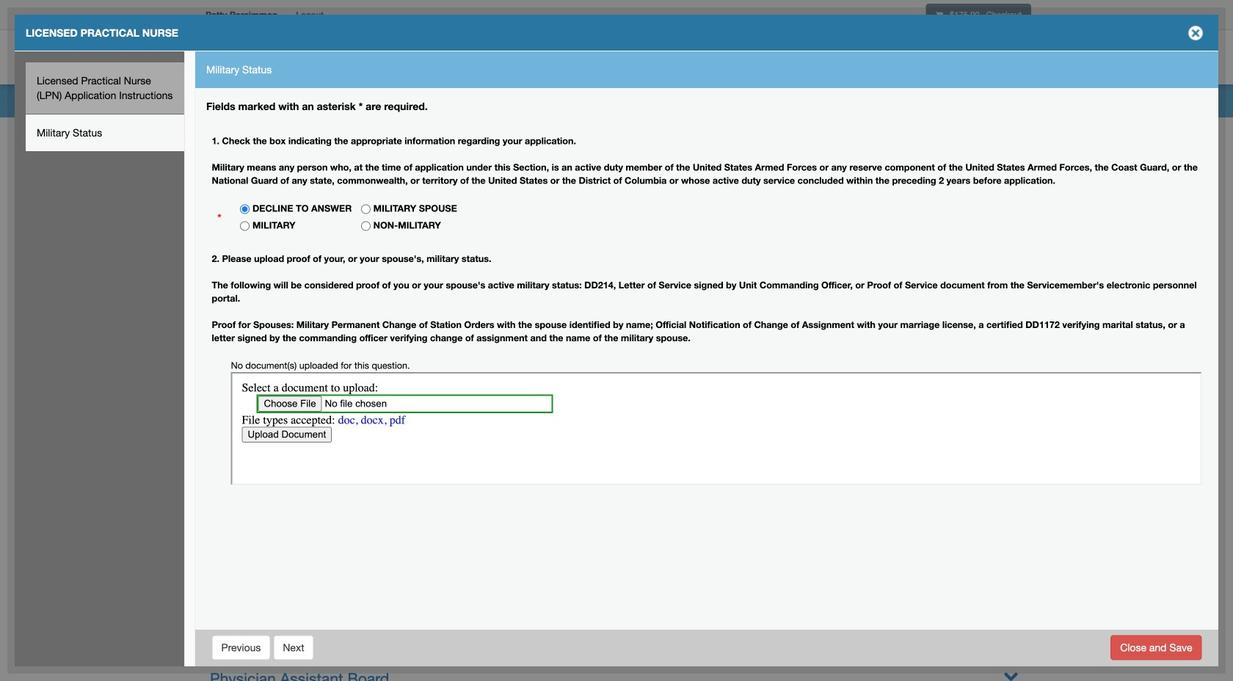 Task type: vqa. For each thing, say whether or not it's contained in the screenshot.
delete this row icon
no



Task type: locate. For each thing, give the bounding box(es) containing it.
chevron down image
[[1004, 474, 1019, 490], [1004, 620, 1019, 635]]

shopping cart image
[[936, 11, 944, 19]]

None button
[[212, 636, 271, 661], [273, 636, 314, 661], [1111, 636, 1202, 661], [212, 636, 271, 661], [273, 636, 314, 661], [1111, 636, 1202, 661]]

1 vertical spatial chevron down image
[[1004, 620, 1019, 635]]

0 vertical spatial chevron down image
[[1004, 474, 1019, 490]]

None radio
[[240, 205, 250, 214], [240, 221, 250, 231], [361, 221, 371, 231], [240, 205, 250, 214], [240, 221, 250, 231], [361, 221, 371, 231]]

chevron down image
[[1004, 668, 1019, 681]]

None radio
[[361, 205, 371, 214]]



Task type: describe. For each thing, give the bounding box(es) containing it.
illinois department of financial and professional regulation image
[[198, 33, 533, 80]]

2 chevron down image from the top
[[1004, 620, 1019, 635]]

close window image
[[1184, 21, 1208, 45]]

1 chevron down image from the top
[[1004, 474, 1019, 490]]



